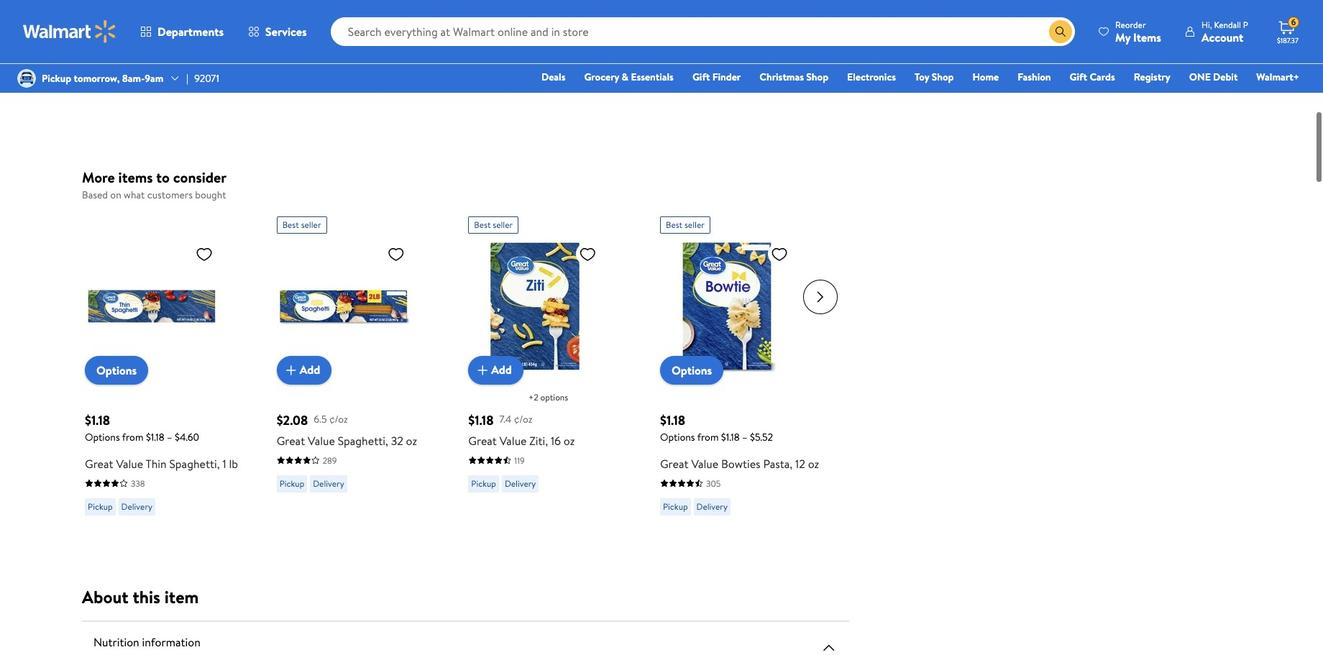 Task type: locate. For each thing, give the bounding box(es) containing it.
value for great value thin spaghetti, 1 lb
[[116, 456, 143, 471]]

0 horizontal spatial gift
[[692, 70, 710, 84]]

items
[[1133, 29, 1161, 45]]

0 horizontal spatial –
[[167, 430, 172, 444]]

from inside $1.18 options from $1.18 – $5.52
[[697, 430, 719, 444]]

options link up the $1.18 options from $1.18 – $4.60
[[85, 356, 148, 384]]

great value thin spaghetti, 1 lb
[[85, 456, 238, 471]]

3 seller from the left
[[685, 218, 705, 230]]

Walmart Site-Wide search field
[[331, 17, 1075, 46]]

0 horizontal spatial 16
[[551, 433, 561, 448]]

more items to consider based on what customers bought
[[82, 168, 227, 202]]

great value bowties pasta, 12 oz image
[[660, 239, 794, 373]]

12
[[795, 456, 805, 471]]

0 horizontal spatial best seller
[[282, 218, 321, 230]]

0 horizontal spatial add to cart image
[[282, 361, 300, 379]]

$4.60
[[175, 430, 199, 444]]

0 horizontal spatial best
[[282, 218, 299, 230]]

product group containing great value mushroom pasta sauce, 24 oz
[[277, 0, 437, 102]]

sauce, left oz
[[277, 20, 309, 36]]

– inside the $1.18 options from $1.18 – $4.60
[[167, 430, 172, 444]]

add button up $2.08
[[277, 356, 332, 384]]

1 add from the left
[[300, 362, 320, 378]]

3 best seller from the left
[[666, 218, 705, 230]]

delivery down 561
[[696, 65, 728, 77]]

oz right ziti,
[[564, 433, 575, 448]]

oz right the 32
[[406, 433, 417, 448]]

1 options link from the left
[[85, 356, 148, 384]]

value up '305'
[[691, 456, 718, 471]]

great down the $1.18 options from $1.18 – $4.60
[[85, 456, 113, 471]]

add for delivery
[[300, 362, 320, 378]]

1 add to cart image from the left
[[282, 361, 300, 379]]

product group containing great value marinara pasta sauce, 23 oz
[[468, 0, 628, 102]]

great value spaghetti, 32 oz image
[[277, 239, 410, 373]]

value for great value classic alfredo pasta sauce, 16 oz
[[691, 5, 718, 20]]

add button for delivery
[[277, 356, 332, 384]]

1 horizontal spatial seller
[[493, 218, 513, 230]]

one debit link
[[1183, 69, 1244, 85]]

from up great value thin spaghetti, 1 lb
[[122, 430, 143, 444]]

 image
[[17, 69, 36, 88]]

2 gift from the left
[[1070, 70, 1087, 84]]

1 gift from the left
[[692, 70, 710, 84]]

great inside great value marinara pasta sauce, 23 oz
[[468, 5, 497, 20]]

value down the '6.5'
[[308, 433, 335, 448]]

registry link
[[1127, 69, 1177, 85]]

1 horizontal spatial best
[[474, 218, 491, 230]]

value up the '111' on the top
[[500, 5, 527, 20]]

great down $1.18 options from $1.18 – $5.52
[[660, 456, 689, 471]]

1 horizontal spatial ¢/oz
[[514, 412, 533, 427]]

16 for great
[[724, 20, 734, 36]]

options
[[96, 362, 137, 378], [672, 362, 712, 378], [85, 430, 120, 444], [660, 430, 695, 444]]

great left "23"
[[468, 5, 497, 20]]

1 sauce, from the left
[[114, 20, 146, 36]]

add to cart image up $1.18 7.4 ¢/oz great value ziti, 16 oz
[[474, 361, 491, 379]]

best seller
[[282, 218, 321, 230], [474, 218, 513, 230], [666, 218, 705, 230]]

nutrition
[[93, 634, 139, 650]]

from
[[122, 430, 143, 444], [697, 430, 719, 444]]

add to cart image
[[282, 361, 300, 379], [474, 361, 491, 379]]

sauce, left "23"
[[468, 20, 500, 36]]

value left the tomato
[[116, 5, 143, 20]]

from inside the $1.18 options from $1.18 – $4.60
[[122, 430, 143, 444]]

2 shop from the left
[[932, 70, 954, 84]]

24
[[149, 20, 162, 36], [311, 20, 324, 36]]

2 24 from the left
[[311, 20, 324, 36]]

great left the tomato
[[85, 5, 113, 20]]

best seller for $1.18
[[666, 218, 705, 230]]

sauce, inside great value tomato basil garlic pasta sauce, 24 oz
[[114, 20, 146, 36]]

oz
[[165, 20, 176, 36], [518, 20, 529, 36], [737, 20, 748, 36], [406, 433, 417, 448], [564, 433, 575, 448], [808, 456, 819, 471]]

my
[[1115, 29, 1131, 45]]

add up 7.4
[[491, 362, 512, 378]]

oz
[[327, 20, 341, 36]]

$1.18 for $4.60
[[85, 411, 110, 429]]

0 horizontal spatial from
[[122, 430, 143, 444]]

1 best from the left
[[282, 218, 299, 230]]

bowties
[[721, 456, 761, 471]]

great inside $1.18 7.4 ¢/oz great value ziti, 16 oz
[[468, 433, 497, 448]]

spaghetti, down $4.60
[[169, 456, 220, 471]]

add
[[300, 362, 320, 378], [491, 362, 512, 378]]

2 ¢/oz from the left
[[514, 412, 533, 427]]

add button
[[277, 356, 332, 384], [468, 356, 523, 384]]

delivery down the '111' on the top
[[505, 65, 536, 77]]

1 horizontal spatial from
[[697, 430, 719, 444]]

great inside $2.08 6.5 ¢/oz great value spaghetti, 32 oz
[[277, 433, 305, 448]]

options up the $1.18 options from $1.18 – $4.60
[[96, 362, 137, 378]]

2 best from the left
[[474, 218, 491, 230]]

add to cart image for delivery
[[282, 361, 300, 379]]

delivery down 196 at the left top of the page
[[121, 65, 152, 77]]

value inside great value tomato basil garlic pasta sauce, 24 oz
[[116, 5, 143, 20]]

2 horizontal spatial best
[[666, 218, 682, 230]]

1 ¢/oz from the left
[[329, 412, 348, 427]]

– for $1.18 options from $1.18 – $4.60
[[167, 430, 172, 444]]

92071
[[194, 71, 219, 86]]

product group containing great value tomato basil garlic pasta sauce, 24 oz
[[85, 0, 245, 102]]

1 horizontal spatial –
[[742, 430, 748, 444]]

about
[[82, 585, 128, 609]]

shop right toy at the top right of page
[[932, 70, 954, 84]]

1 horizontal spatial spaghetti,
[[338, 433, 388, 448]]

bought
[[195, 188, 226, 202]]

delivery down 338
[[121, 500, 152, 512]]

2 seller from the left
[[493, 218, 513, 230]]

item
[[164, 585, 199, 609]]

338
[[131, 477, 145, 489]]

departments
[[157, 24, 224, 40]]

add to favorites list, great value ziti, 16 oz image
[[579, 245, 596, 263]]

walmart+ link
[[1250, 69, 1306, 85]]

value inside $1.18 7.4 ¢/oz great value ziti, 16 oz
[[500, 433, 527, 448]]

1 shop from the left
[[806, 70, 828, 84]]

value up 43 in the left of the page
[[308, 5, 335, 20]]

0 horizontal spatial spaghetti,
[[169, 456, 220, 471]]

walmart image
[[23, 20, 116, 43]]

2 from from the left
[[697, 430, 719, 444]]

– inside $1.18 options from $1.18 – $5.52
[[742, 430, 748, 444]]

$2.08 6.5 ¢/oz great value spaghetti, 32 oz
[[277, 411, 417, 448]]

ziti,
[[529, 433, 548, 448]]

toy shop link
[[908, 69, 960, 85]]

options up 'great value bowties pasta, 12 oz'
[[660, 430, 695, 444]]

0 horizontal spatial 24
[[149, 20, 162, 36]]

product group
[[85, 0, 245, 102], [277, 0, 437, 102], [468, 0, 628, 102], [660, 0, 820, 102], [85, 210, 245, 537], [277, 210, 437, 537], [468, 210, 628, 537], [660, 210, 820, 537]]

value inside great value marinara pasta sauce, 23 oz
[[500, 5, 527, 20]]

1 horizontal spatial shop
[[932, 70, 954, 84]]

add to cart image up $2.08
[[282, 361, 300, 379]]

2 horizontal spatial best seller
[[666, 218, 705, 230]]

0 horizontal spatial options link
[[85, 356, 148, 384]]

value for great value tomato basil garlic pasta sauce, 24 oz
[[116, 5, 143, 20]]

value up 338
[[116, 456, 143, 471]]

great down $2.08
[[277, 433, 305, 448]]

0 horizontal spatial ¢/oz
[[329, 412, 348, 427]]

gift left finder
[[692, 70, 710, 84]]

hi,
[[1202, 18, 1212, 31]]

pasta up tomorrow,
[[85, 20, 111, 36]]

search icon image
[[1055, 26, 1066, 37]]

from for $1.18 options from $1.18 – $4.60
[[122, 430, 143, 444]]

oz right "23"
[[518, 20, 529, 36]]

value left classic
[[691, 5, 718, 20]]

customers
[[147, 188, 193, 202]]

product group containing $2.08
[[277, 210, 437, 537]]

1 horizontal spatial add to cart image
[[474, 361, 491, 379]]

great inside great value tomato basil garlic pasta sauce, 24 oz
[[85, 5, 113, 20]]

9am
[[145, 71, 163, 86]]

alfredo
[[758, 5, 796, 20]]

best seller for +2 options
[[474, 218, 513, 230]]

gift for gift finder
[[692, 70, 710, 84]]

add button up 7.4
[[468, 356, 523, 384]]

oz right 12
[[808, 456, 819, 471]]

delivery
[[121, 65, 152, 77], [313, 65, 344, 77], [505, 65, 536, 77], [696, 65, 728, 77], [313, 477, 344, 489], [505, 477, 536, 489], [121, 500, 152, 512], [696, 500, 728, 512]]

services
[[265, 24, 307, 40]]

gift left cards
[[1070, 70, 1087, 84]]

value up 119 at bottom
[[500, 433, 527, 448]]

$1.18 inside $1.18 7.4 ¢/oz great value ziti, 16 oz
[[468, 411, 494, 429]]

add for 119
[[491, 362, 512, 378]]

2 options link from the left
[[660, 356, 724, 384]]

add to favorites list, great value bowties pasta, 12 oz image
[[771, 245, 788, 263]]

shop right christmas
[[806, 70, 828, 84]]

2 – from the left
[[742, 430, 748, 444]]

0 horizontal spatial add button
[[277, 356, 332, 384]]

1 add button from the left
[[277, 356, 332, 384]]

$1.18 for $5.52
[[660, 411, 685, 429]]

pickup tomorrow, 8am-9am
[[42, 71, 163, 86]]

add up the '6.5'
[[300, 362, 320, 378]]

deals link
[[535, 69, 572, 85]]

2 best seller from the left
[[474, 218, 513, 230]]

2 add button from the left
[[468, 356, 523, 384]]

1 best seller from the left
[[282, 218, 321, 230]]

value inside great value mushroom pasta sauce, 24 oz
[[308, 5, 335, 20]]

oz inside $1.18 7.4 ¢/oz great value ziti, 16 oz
[[564, 433, 575, 448]]

0 horizontal spatial add
[[300, 362, 320, 378]]

1 vertical spatial spaghetti,
[[169, 456, 220, 471]]

spaghetti, left the 32
[[338, 433, 388, 448]]

value for great value marinara pasta sauce, 23 oz
[[500, 5, 527, 20]]

1 horizontal spatial 24
[[311, 20, 324, 36]]

8am-
[[122, 71, 145, 86]]

value inside "great value classic alfredo pasta sauce, 16 oz"
[[691, 5, 718, 20]]

16
[[724, 20, 734, 36], [551, 433, 561, 448]]

1 from from the left
[[122, 430, 143, 444]]

oz left the alfredo
[[737, 20, 748, 36]]

gift for gift cards
[[1070, 70, 1087, 84]]

1 horizontal spatial best seller
[[474, 218, 513, 230]]

hi, kendall p account
[[1202, 18, 1248, 45]]

2 sauce, from the left
[[277, 20, 309, 36]]

great for great value mushroom pasta sauce, 24 oz
[[277, 5, 305, 20]]

sauce, inside great value mushroom pasta sauce, 24 oz
[[277, 20, 309, 36]]

home
[[973, 70, 999, 84]]

options link for great value thin spaghetti, 1 lb image
[[85, 356, 148, 384]]

1 24 from the left
[[149, 20, 162, 36]]

sauce, up 196 at the left top of the page
[[114, 20, 146, 36]]

add to favorites list, great value spaghetti, 32 oz image
[[387, 245, 405, 263]]

–
[[167, 430, 172, 444], [742, 430, 748, 444]]

1 horizontal spatial add button
[[468, 356, 523, 384]]

pasta,
[[763, 456, 793, 471]]

0 vertical spatial spaghetti,
[[338, 433, 388, 448]]

to
[[156, 168, 170, 187]]

sauce, up 561
[[689, 20, 722, 36]]

6
[[1291, 16, 1296, 28]]

great value ziti, 16 oz image
[[468, 239, 602, 373]]

0 horizontal spatial seller
[[301, 218, 321, 230]]

2 horizontal spatial seller
[[685, 218, 705, 230]]

great value bowties pasta, 12 oz
[[660, 456, 819, 471]]

¢/oz inside $1.18 7.4 ¢/oz great value ziti, 16 oz
[[514, 412, 533, 427]]

tomato
[[146, 5, 183, 20]]

great left ziti,
[[468, 433, 497, 448]]

¢/oz for $1.18
[[514, 412, 533, 427]]

great value mushroom pasta sauce, 24 oz
[[277, 5, 420, 36]]

2 add from the left
[[491, 362, 512, 378]]

¢/oz right 7.4
[[514, 412, 533, 427]]

4 sauce, from the left
[[689, 20, 722, 36]]

| 92071
[[186, 71, 219, 86]]

best for +2 options
[[474, 218, 491, 230]]

+2 options
[[529, 391, 568, 403]]

pasta right mushroom on the left of the page
[[394, 5, 420, 20]]

departments button
[[128, 14, 236, 49]]

oz inside great value marinara pasta sauce, 23 oz
[[518, 20, 529, 36]]

pasta up essentials
[[660, 20, 687, 36]]

oz left 'basil'
[[165, 20, 176, 36]]

3 best from the left
[[666, 218, 682, 230]]

great value marinara pasta sauce, 23 oz
[[468, 5, 603, 36]]

value
[[116, 5, 143, 20], [308, 5, 335, 20], [500, 5, 527, 20], [691, 5, 718, 20], [308, 433, 335, 448], [500, 433, 527, 448], [116, 456, 143, 471], [691, 456, 718, 471]]

1 horizontal spatial options link
[[660, 356, 724, 384]]

16 inside "great value classic alfredo pasta sauce, 16 oz"
[[724, 20, 734, 36]]

¢/oz inside $2.08 6.5 ¢/oz great value spaghetti, 32 oz
[[329, 412, 348, 427]]

– left $5.52
[[742, 430, 748, 444]]

$1.18 7.4 ¢/oz great value ziti, 16 oz
[[468, 411, 575, 448]]

kendall
[[1214, 18, 1241, 31]]

2 add to cart image from the left
[[474, 361, 491, 379]]

pasta right marinara
[[576, 5, 603, 20]]

marinara
[[529, 5, 573, 20]]

1 horizontal spatial gift
[[1070, 70, 1087, 84]]

1 vertical spatial 16
[[551, 433, 561, 448]]

great left classic
[[660, 5, 689, 20]]

1 – from the left
[[167, 430, 172, 444]]

0 horizontal spatial shop
[[806, 70, 828, 84]]

great inside great value mushroom pasta sauce, 24 oz
[[277, 5, 305, 20]]

great up services
[[277, 5, 305, 20]]

options inside the $1.18 options from $1.18 – $4.60
[[85, 430, 120, 444]]

from up 'great value bowties pasta, 12 oz'
[[697, 430, 719, 444]]

grocery
[[584, 70, 619, 84]]

on
[[110, 188, 121, 202]]

3 sauce, from the left
[[468, 20, 500, 36]]

|
[[186, 71, 189, 86]]

1 horizontal spatial 16
[[724, 20, 734, 36]]

– left $4.60
[[167, 430, 172, 444]]

seller for +2 options
[[493, 218, 513, 230]]

¢/oz right the '6.5'
[[329, 412, 348, 427]]

1 horizontal spatial add
[[491, 362, 512, 378]]

0 vertical spatial 16
[[724, 20, 734, 36]]

reorder my items
[[1115, 18, 1161, 45]]

add button for 119
[[468, 356, 523, 384]]

options up great value thin spaghetti, 1 lb
[[85, 430, 120, 444]]

options link up $1.18 options from $1.18 – $5.52
[[660, 356, 724, 384]]

$1.18 for ziti,
[[468, 411, 494, 429]]

seller
[[301, 218, 321, 230], [493, 218, 513, 230], [685, 218, 705, 230]]

great inside "great value classic alfredo pasta sauce, 16 oz"
[[660, 5, 689, 20]]

¢/oz
[[329, 412, 348, 427], [514, 412, 533, 427]]

items
[[118, 168, 153, 187]]

16 inside $1.18 7.4 ¢/oz great value ziti, 16 oz
[[551, 433, 561, 448]]

7.4
[[499, 412, 511, 427]]



Task type: vqa. For each thing, say whether or not it's contained in the screenshot.
1st SHOP from left
yes



Task type: describe. For each thing, give the bounding box(es) containing it.
great for great value tomato basil garlic pasta sauce, 24 oz
[[85, 5, 113, 20]]

sauce, inside great value marinara pasta sauce, 23 oz
[[468, 20, 500, 36]]

gift finder link
[[686, 69, 747, 85]]

deals
[[541, 70, 566, 84]]

pasta inside great value mushroom pasta sauce, 24 oz
[[394, 5, 420, 20]]

grocery & essentials link
[[578, 69, 680, 85]]

shop for christmas shop
[[806, 70, 828, 84]]

¢/oz for $2.08
[[329, 412, 348, 427]]

6 $187.37
[[1277, 16, 1299, 45]]

gift finder
[[692, 70, 741, 84]]

information
[[142, 634, 200, 650]]

based
[[82, 188, 108, 202]]

great value thin spaghetti, 1 lb image
[[85, 239, 219, 373]]

electronics link
[[841, 69, 902, 85]]

119
[[514, 454, 525, 466]]

mushroom
[[338, 5, 391, 20]]

toy
[[915, 70, 929, 84]]

thin
[[146, 456, 167, 471]]

finder
[[712, 70, 741, 84]]

options
[[540, 391, 568, 403]]

fashion
[[1018, 70, 1051, 84]]

p
[[1243, 18, 1248, 31]]

this
[[133, 585, 160, 609]]

delivery down '305'
[[696, 500, 728, 512]]

shop for toy shop
[[932, 70, 954, 84]]

$5.52
[[750, 430, 773, 444]]

305
[[706, 477, 721, 489]]

essentials
[[631, 70, 674, 84]]

options up $1.18 options from $1.18 – $5.52
[[672, 362, 712, 378]]

best inside product group
[[282, 218, 299, 230]]

Search search field
[[331, 17, 1075, 46]]

consider
[[173, 168, 227, 187]]

options inside $1.18 options from $1.18 – $5.52
[[660, 430, 695, 444]]

one debit
[[1189, 70, 1238, 84]]

$187.37
[[1277, 35, 1299, 45]]

great for great value thin spaghetti, 1 lb
[[85, 456, 113, 471]]

gift cards link
[[1063, 69, 1122, 85]]

best for $1.18
[[666, 218, 682, 230]]

services button
[[236, 14, 319, 49]]

home link
[[966, 69, 1005, 85]]

oz inside great value tomato basil garlic pasta sauce, 24 oz
[[165, 20, 176, 36]]

product group containing great value classic alfredo pasta sauce, 16 oz
[[660, 0, 820, 102]]

24 inside great value mushroom pasta sauce, 24 oz
[[311, 20, 324, 36]]

oz inside $2.08 6.5 ¢/oz great value spaghetti, 32 oz
[[406, 433, 417, 448]]

$2.08
[[277, 411, 308, 429]]

pasta inside great value marinara pasta sauce, 23 oz
[[576, 5, 603, 20]]

delivery down 119 at bottom
[[505, 477, 536, 489]]

delivery down 289
[[313, 477, 344, 489]]

seller for $1.18
[[685, 218, 705, 230]]

classic
[[721, 5, 755, 20]]

nutrition information
[[93, 634, 200, 650]]

great for great value bowties pasta, 12 oz
[[660, 456, 689, 471]]

32
[[391, 433, 403, 448]]

one
[[1189, 70, 1211, 84]]

&
[[622, 70, 629, 84]]

walmart+
[[1256, 70, 1299, 84]]

grocery & essentials
[[584, 70, 674, 84]]

christmas shop link
[[753, 69, 835, 85]]

nutrition information image
[[820, 639, 837, 655]]

about this item
[[82, 585, 199, 609]]

options link for great value bowties pasta, 12 oz image
[[660, 356, 724, 384]]

value for great value bowties pasta, 12 oz
[[691, 456, 718, 471]]

24 inside great value tomato basil garlic pasta sauce, 24 oz
[[149, 20, 162, 36]]

value inside $2.08 6.5 ¢/oz great value spaghetti, 32 oz
[[308, 433, 335, 448]]

cards
[[1090, 70, 1115, 84]]

oz inside "great value classic alfredo pasta sauce, 16 oz"
[[737, 20, 748, 36]]

garlic
[[211, 5, 240, 20]]

add to favorites list, great value thin spaghetti, 1 lb image
[[196, 245, 213, 263]]

reorder
[[1115, 18, 1146, 31]]

196
[[131, 42, 143, 54]]

561
[[706, 42, 718, 54]]

– for $1.18 options from $1.18 – $5.52
[[742, 430, 748, 444]]

1 seller from the left
[[301, 218, 321, 230]]

add to cart image for 119
[[474, 361, 491, 379]]

great value classic alfredo pasta sauce, 16 oz
[[660, 5, 796, 36]]

electronics
[[847, 70, 896, 84]]

tomorrow,
[[74, 71, 120, 86]]

16 for $1.18
[[551, 433, 561, 448]]

great for great value marinara pasta sauce, 23 oz
[[468, 5, 497, 20]]

from for $1.18 options from $1.18 – $5.52
[[697, 430, 719, 444]]

great for great value classic alfredo pasta sauce, 16 oz
[[660, 5, 689, 20]]

sauce, inside "great value classic alfredo pasta sauce, 16 oz"
[[689, 20, 722, 36]]

pasta inside "great value classic alfredo pasta sauce, 16 oz"
[[660, 20, 687, 36]]

+2
[[529, 391, 538, 403]]

delivery down 43 in the left of the page
[[313, 65, 344, 77]]

111
[[514, 42, 523, 54]]

fashion link
[[1011, 69, 1057, 85]]

christmas shop
[[760, 70, 828, 84]]

next slide for more items to consider list image
[[803, 279, 837, 314]]

pasta inside great value tomato basil garlic pasta sauce, 24 oz
[[85, 20, 111, 36]]

christmas
[[760, 70, 804, 84]]

1
[[222, 456, 226, 471]]

great value tomato basil garlic pasta sauce, 24 oz
[[85, 5, 240, 36]]

$1.18 options from $1.18 – $5.52
[[660, 411, 773, 444]]

more
[[82, 168, 115, 187]]

debit
[[1213, 70, 1238, 84]]

6.5
[[314, 412, 327, 427]]

what
[[124, 188, 145, 202]]

account
[[1202, 29, 1243, 45]]

289
[[323, 454, 337, 466]]

value for great value mushroom pasta sauce, 24 oz
[[308, 5, 335, 20]]

spaghetti, inside $2.08 6.5 ¢/oz great value spaghetti, 32 oz
[[338, 433, 388, 448]]

$1.18 options from $1.18 – $4.60
[[85, 411, 199, 444]]

lb
[[229, 456, 238, 471]]



